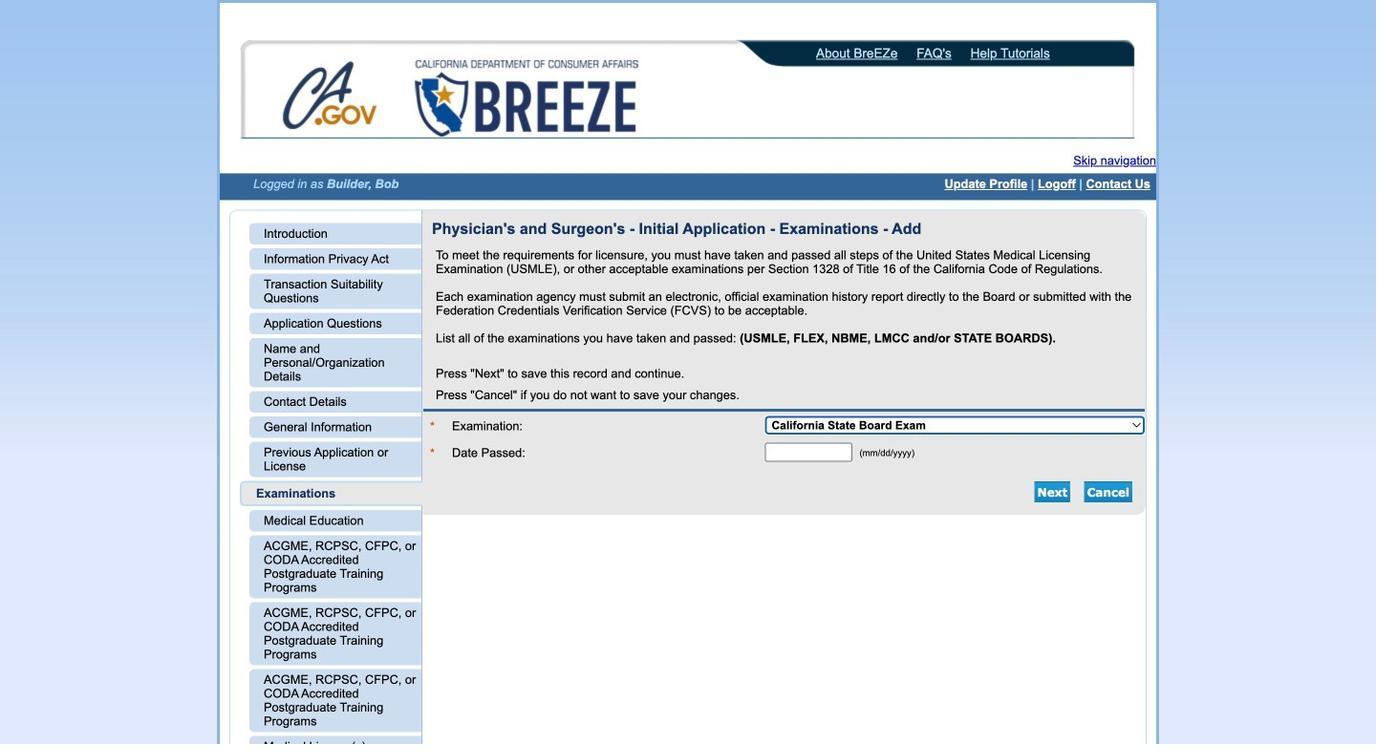 Task type: locate. For each thing, give the bounding box(es) containing it.
None submit
[[1035, 482, 1071, 503], [1085, 482, 1133, 503], [1035, 482, 1071, 503], [1085, 482, 1133, 503]]

None text field
[[765, 443, 853, 462]]

ca.gov image
[[282, 60, 380, 135]]



Task type: describe. For each thing, give the bounding box(es) containing it.
state of california breeze image
[[411, 60, 643, 137]]



Task type: vqa. For each thing, say whether or not it's contained in the screenshot.
text field
yes



